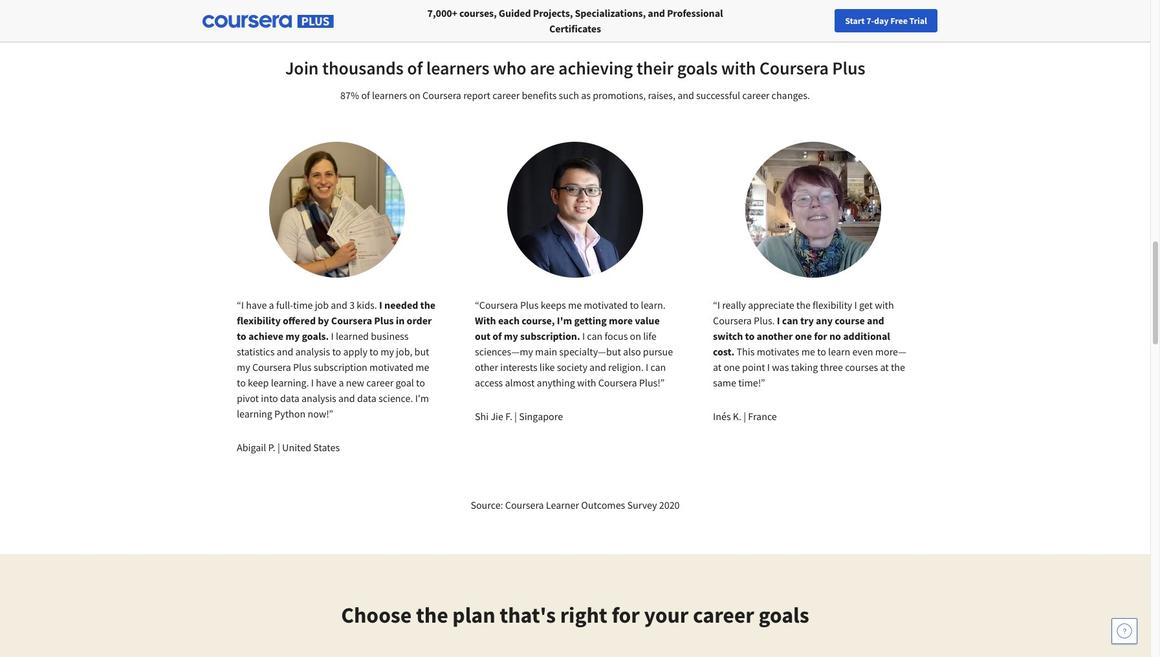 Task type: describe. For each thing, give the bounding box(es) containing it.
1 at from the left
[[713, 361, 722, 374]]

keep
[[248, 376, 269, 389]]

to up pivot
[[237, 376, 246, 389]]

free
[[891, 15, 908, 27]]

abigail
[[237, 441, 266, 454]]

learn.
[[641, 298, 666, 311]]

appreciate
[[749, 298, 795, 311]]

motivated inside coursera plus keeps me motivated to learn. with each course, i'm getting more value out of my subscription.
[[584, 298, 628, 311]]

find your new career
[[875, 15, 956, 27]]

7,000+
[[428, 6, 458, 19]]

really
[[723, 298, 746, 311]]

0 horizontal spatial a
[[269, 298, 274, 311]]

one inside "i can try any course and switch to another one for no additional cost."
[[795, 330, 812, 342]]

plus.
[[754, 314, 775, 327]]

goal
[[396, 376, 414, 389]]

courses,
[[460, 6, 497, 19]]

guided
[[499, 6, 531, 19]]

raises,
[[648, 89, 676, 102]]

cost.
[[713, 345, 735, 358]]

my down statistics
[[237, 361, 250, 374]]

to inside "i can try any course and switch to another one for no additional cost."
[[745, 330, 755, 342]]

87% of learners on coursera report career benefits such as promotions, raises, and successful career changes.
[[341, 89, 810, 102]]

i inside "i needed the flexibility offered by coursera plus in order to achieve my goals."
[[379, 298, 382, 311]]

coursera up changes. on the right
[[760, 56, 829, 80]]

no
[[830, 330, 842, 342]]

me inside this motivates me to learn even more— at one point i was taking three courses at the same time!
[[802, 345, 816, 358]]

with inside the i really appreciate the flexibility i get with coursera plus.
[[875, 298, 894, 311]]

united
[[282, 441, 311, 454]]

1 data from the left
[[280, 392, 300, 405]]

career
[[931, 15, 956, 27]]

1 vertical spatial of
[[361, 89, 370, 102]]

specialty—but
[[560, 345, 621, 358]]

job,
[[396, 345, 413, 358]]

like
[[540, 361, 555, 374]]

this motivates me to learn even more— at one point i was taking three courses at the same time!
[[713, 345, 907, 389]]

goals for career
[[759, 601, 810, 629]]

other
[[475, 361, 498, 374]]

business
[[371, 330, 409, 342]]

coursera plus image
[[203, 15, 334, 28]]

my inside "i needed the flexibility offered by coursera plus in order to achieve my goals."
[[286, 330, 300, 342]]

report
[[464, 89, 491, 102]]

0 vertical spatial have
[[246, 298, 267, 311]]

trial
[[910, 15, 928, 27]]

flexibility inside the i really appreciate the flexibility i get with coursera plus.
[[813, 298, 853, 311]]

i learned business statistics and analysis to apply to my job, but my coursera plus subscription motivated me to keep learning. i have a new career goal to pivot into data analysis and data science. i'm learning python now!
[[237, 330, 430, 420]]

learning.
[[271, 376, 309, 389]]

the inside "i needed the flexibility offered by coursera plus in order to achieve my goals."
[[420, 298, 436, 311]]

| for i learned business statistics and analysis to apply to my job, but my coursera plus subscription motivated me to keep learning. i have a new career goal to pivot into data analysis and data science. i'm learning python now!
[[278, 441, 280, 454]]

time
[[293, 298, 313, 311]]

plan
[[453, 601, 496, 629]]

time!
[[739, 376, 761, 389]]

changes.
[[772, 89, 810, 102]]

the left "plan"
[[416, 601, 448, 629]]

i right goals.
[[331, 330, 334, 342]]

learning
[[237, 407, 272, 420]]

to inside "i needed the flexibility offered by coursera plus in order to achieve my goals."
[[237, 330, 246, 342]]

now!
[[308, 407, 329, 420]]

to up subscription at left
[[332, 345, 341, 358]]

outcomes
[[581, 498, 626, 511]]

in
[[396, 314, 405, 327]]

to right apply
[[370, 345, 379, 358]]

on for life
[[630, 330, 642, 342]]

shi jie f. | singapore
[[475, 410, 563, 423]]

life
[[644, 330, 657, 342]]

subscription
[[314, 361, 368, 374]]

i'm inside i learned business statistics and analysis to apply to my job, but my coursera plus subscription motivated me to keep learning. i have a new career goal to pivot into data analysis and data science. i'm learning python now!
[[415, 392, 429, 405]]

to inside this motivates me to learn even more— at one point i was taking three courses at the same time!
[[818, 345, 827, 358]]

getting
[[574, 314, 607, 327]]

full-
[[276, 298, 293, 311]]

but
[[415, 345, 430, 358]]

i right learning.
[[311, 376, 314, 389]]

inés k. | france
[[713, 410, 777, 423]]

and inside "i can try any course and switch to another one for no additional cost."
[[867, 314, 885, 327]]

get
[[860, 298, 873, 311]]

and down the new
[[339, 392, 355, 405]]

offered
[[283, 314, 316, 327]]

point
[[743, 361, 766, 374]]

with inside i can focus on life sciences—my main specialty—but also pursue other interests like society and religion. i can access almost anything with coursera plus!
[[577, 376, 597, 389]]

0 horizontal spatial your
[[644, 601, 689, 629]]

with
[[475, 314, 496, 327]]

survey
[[628, 498, 657, 511]]

coursera inside coursera plus keeps me motivated to learn. with each course, i'm getting more value out of my subscription.
[[480, 298, 518, 311]]

inés
[[713, 410, 731, 423]]

source: coursera learner outcomes survey 2020
[[471, 498, 680, 511]]

more
[[609, 314, 633, 327]]

statistics
[[237, 345, 275, 358]]

2 at from the left
[[881, 361, 889, 374]]

me inside coursera plus keeps me motivated to learn. with each course, i'm getting more value out of my subscription.
[[568, 298, 582, 311]]

can for focus
[[587, 330, 603, 342]]

1 horizontal spatial |
[[515, 410, 517, 423]]

access
[[475, 376, 503, 389]]

learner image shi jie f. image
[[508, 142, 643, 278]]

benefits
[[522, 89, 557, 102]]

coursera plus keeps me motivated to learn. with each course, i'm getting more value out of my subscription.
[[475, 298, 666, 342]]

find your new career link
[[869, 13, 963, 29]]

0 vertical spatial of
[[407, 56, 423, 80]]

course,
[[522, 314, 555, 327]]

can for try
[[783, 314, 799, 327]]

learner image inés k. image
[[746, 142, 882, 278]]

plus inside coursera plus keeps me motivated to learn. with each course, i'm getting more value out of my subscription.
[[520, 298, 539, 311]]

2020
[[660, 498, 680, 511]]

i needed the flexibility offered by coursera plus in order to achieve my goals.
[[237, 298, 436, 342]]

0 vertical spatial analysis
[[295, 345, 330, 358]]

coursera inside the i really appreciate the flexibility i get with coursera plus.
[[713, 314, 752, 327]]

day
[[875, 15, 889, 27]]

pursue
[[643, 345, 673, 358]]

1 vertical spatial analysis
[[302, 392, 337, 405]]

my inside coursera plus keeps me motivated to learn. with each course, i'm getting more value out of my subscription.
[[504, 330, 518, 342]]

my down business
[[381, 345, 394, 358]]

value
[[635, 314, 660, 327]]

| for this motivates me to learn even more— at one point i was taking three courses at the same time!
[[744, 410, 746, 423]]

another
[[757, 330, 793, 342]]

i have a full-time job and 3 kids.
[[241, 298, 379, 311]]

who
[[493, 56, 527, 80]]

society
[[557, 361, 588, 374]]

i inside "i can try any course and switch to another one for no additional cost."
[[777, 314, 780, 327]]

any
[[816, 314, 833, 327]]

that's
[[500, 601, 556, 629]]

help center image
[[1117, 623, 1133, 639]]

start 7-day free trial button
[[835, 9, 938, 32]]



Task type: locate. For each thing, give the bounding box(es) containing it.
apply
[[343, 345, 368, 358]]

0 horizontal spatial with
[[577, 376, 597, 389]]

1 vertical spatial with
[[875, 298, 894, 311]]

data down the new
[[357, 392, 377, 405]]

2 vertical spatial can
[[651, 361, 666, 374]]

analysis down goals.
[[295, 345, 330, 358]]

data down learning.
[[280, 392, 300, 405]]

| right k.
[[744, 410, 746, 423]]

of right 87%
[[361, 89, 370, 102]]

even
[[853, 345, 874, 358]]

and down specialty—but
[[590, 361, 606, 374]]

their
[[637, 56, 674, 80]]

to right goal
[[416, 376, 425, 389]]

goals for their
[[677, 56, 718, 80]]

me up the taking
[[802, 345, 816, 358]]

1 horizontal spatial a
[[339, 376, 344, 389]]

1 horizontal spatial of
[[407, 56, 423, 80]]

out
[[475, 330, 491, 342]]

coursera left report
[[423, 89, 462, 102]]

motivated up more
[[584, 298, 628, 311]]

0 vertical spatial motivated
[[584, 298, 628, 311]]

and left 3
[[331, 298, 348, 311]]

coursera inside i learned business statistics and analysis to apply to my job, but my coursera plus subscription motivated me to keep learning. i have a new career goal to pivot into data analysis and data science. i'm learning python now!
[[252, 361, 291, 374]]

learn
[[829, 345, 851, 358]]

also
[[623, 345, 641, 358]]

1 vertical spatial motivated
[[370, 361, 414, 374]]

for inside "i can try any course and switch to another one for no additional cost."
[[815, 330, 828, 342]]

learners
[[426, 56, 490, 80], [372, 89, 407, 102]]

with up successful
[[722, 56, 756, 80]]

of
[[407, 56, 423, 80], [361, 89, 370, 102], [493, 330, 502, 342]]

my down each
[[504, 330, 518, 342]]

kids.
[[357, 298, 377, 311]]

and
[[648, 6, 665, 19], [678, 89, 695, 102], [331, 298, 348, 311], [867, 314, 885, 327], [277, 345, 293, 358], [590, 361, 606, 374], [339, 392, 355, 405]]

data
[[280, 392, 300, 405], [357, 392, 377, 405]]

coursera down really
[[713, 314, 752, 327]]

i left really
[[718, 298, 721, 311]]

i up specialty—but
[[583, 330, 585, 342]]

2 vertical spatial with
[[577, 376, 597, 389]]

1 horizontal spatial flexibility
[[813, 298, 853, 311]]

the
[[420, 298, 436, 311], [797, 298, 811, 311], [891, 361, 906, 374], [416, 601, 448, 629]]

1 horizontal spatial with
[[722, 56, 756, 80]]

|
[[515, 410, 517, 423], [744, 410, 746, 423], [278, 441, 280, 454]]

0 horizontal spatial have
[[246, 298, 267, 311]]

of inside coursera plus keeps me motivated to learn. with each course, i'm getting more value out of my subscription.
[[493, 330, 502, 342]]

1 vertical spatial i'm
[[415, 392, 429, 405]]

find
[[875, 15, 892, 27]]

needed
[[385, 298, 418, 311]]

new
[[912, 15, 929, 27]]

motivated down job,
[[370, 361, 414, 374]]

0 vertical spatial flexibility
[[813, 298, 853, 311]]

professional
[[667, 6, 723, 19]]

2 vertical spatial of
[[493, 330, 502, 342]]

main
[[535, 345, 557, 358]]

0 horizontal spatial data
[[280, 392, 300, 405]]

1 vertical spatial goals
[[759, 601, 810, 629]]

a inside i learned business statistics and analysis to apply to my job, but my coursera plus subscription motivated me to keep learning. i have a new career goal to pivot into data analysis and data science. i'm learning python now!
[[339, 376, 344, 389]]

to up statistics
[[237, 330, 246, 342]]

1 horizontal spatial goals
[[759, 601, 810, 629]]

0 horizontal spatial for
[[612, 601, 640, 629]]

achieve
[[249, 330, 284, 342]]

the up the try
[[797, 298, 811, 311]]

p.
[[268, 441, 276, 454]]

jie
[[491, 410, 504, 423]]

coursera down 3
[[331, 314, 372, 327]]

coursera inside i can focus on life sciences—my main specialty—but also pursue other interests like society and religion. i can access almost anything with coursera plus!
[[599, 376, 637, 389]]

singapore
[[519, 410, 563, 423]]

| right f.
[[515, 410, 517, 423]]

flexibility up achieve
[[237, 314, 281, 327]]

can left the try
[[783, 314, 799, 327]]

me right keeps
[[568, 298, 582, 311]]

abigail p. | united states
[[237, 441, 340, 454]]

0 vertical spatial one
[[795, 330, 812, 342]]

1 horizontal spatial one
[[795, 330, 812, 342]]

start 7-day free trial
[[846, 15, 928, 27]]

0 vertical spatial your
[[894, 15, 911, 27]]

1 vertical spatial for
[[612, 601, 640, 629]]

with right get
[[875, 298, 894, 311]]

subscription.
[[520, 330, 581, 342]]

and right raises,
[[678, 89, 695, 102]]

specializations,
[[575, 6, 646, 19]]

almost
[[505, 376, 535, 389]]

one inside this motivates me to learn even more— at one point i was taking three courses at the same time!
[[724, 361, 740, 374]]

0 vertical spatial with
[[722, 56, 756, 80]]

learners up report
[[426, 56, 490, 80]]

and up additional
[[867, 314, 885, 327]]

i right "kids."
[[379, 298, 382, 311]]

on for coursera
[[409, 89, 421, 102]]

0 horizontal spatial me
[[416, 361, 430, 374]]

for left the no
[[815, 330, 828, 342]]

i can focus on life sciences—my main specialty—but also pursue other interests like society and religion. i can access almost anything with coursera plus!
[[475, 330, 673, 389]]

0 vertical spatial for
[[815, 330, 828, 342]]

2 data from the left
[[357, 392, 377, 405]]

the up order
[[420, 298, 436, 311]]

the down more—
[[891, 361, 906, 374]]

this
[[737, 345, 755, 358]]

0 horizontal spatial on
[[409, 89, 421, 102]]

i left was
[[768, 361, 770, 374]]

plus down start in the top right of the page
[[833, 56, 866, 80]]

plus inside i learned business statistics and analysis to apply to my job, but my coursera plus subscription motivated me to keep learning. i have a new career goal to pivot into data analysis and data science. i'm learning python now!
[[293, 361, 312, 374]]

states
[[314, 441, 340, 454]]

can down pursue
[[651, 361, 666, 374]]

join thousands of learners who are achieving their goals with coursera plus
[[285, 56, 866, 80]]

to left learn.
[[630, 298, 639, 311]]

2 vertical spatial me
[[416, 361, 430, 374]]

such
[[559, 89, 579, 102]]

0 vertical spatial a
[[269, 298, 274, 311]]

0 horizontal spatial can
[[587, 330, 603, 342]]

anything
[[537, 376, 575, 389]]

choose
[[341, 601, 412, 629]]

1 vertical spatial on
[[630, 330, 642, 342]]

1 vertical spatial a
[[339, 376, 344, 389]]

0 horizontal spatial one
[[724, 361, 740, 374]]

2 horizontal spatial with
[[875, 298, 894, 311]]

me down but
[[416, 361, 430, 374]]

as
[[581, 89, 591, 102]]

None search field
[[178, 8, 489, 34]]

career inside i learned business statistics and analysis to apply to my job, but my coursera plus subscription motivated me to keep learning. i have a new career goal to pivot into data analysis and data science. i'm learning python now!
[[367, 376, 394, 389]]

new
[[346, 376, 364, 389]]

0 horizontal spatial motivated
[[370, 361, 414, 374]]

more—
[[876, 345, 907, 358]]

plus
[[833, 56, 866, 80], [520, 298, 539, 311], [374, 314, 394, 327], [293, 361, 312, 374]]

projects,
[[533, 6, 573, 19]]

analysis up now!
[[302, 392, 337, 405]]

1 vertical spatial your
[[644, 601, 689, 629]]

motivated inside i learned business statistics and analysis to apply to my job, but my coursera plus subscription motivated me to keep learning. i have a new career goal to pivot into data analysis and data science. i'm learning python now!
[[370, 361, 414, 374]]

have
[[246, 298, 267, 311], [316, 376, 337, 389]]

coursera
[[760, 56, 829, 80], [423, 89, 462, 102], [480, 298, 518, 311], [331, 314, 372, 327], [713, 314, 752, 327], [252, 361, 291, 374], [599, 376, 637, 389], [505, 498, 544, 511]]

to inside coursera plus keeps me motivated to learn. with each course, i'm getting more value out of my subscription.
[[630, 298, 639, 311]]

1 horizontal spatial learners
[[426, 56, 490, 80]]

0 horizontal spatial i'm
[[415, 392, 429, 405]]

have down subscription at left
[[316, 376, 337, 389]]

0 vertical spatial me
[[568, 298, 582, 311]]

2 horizontal spatial can
[[783, 314, 799, 327]]

taking
[[791, 361, 819, 374]]

1 horizontal spatial can
[[651, 361, 666, 374]]

1 vertical spatial have
[[316, 376, 337, 389]]

each
[[498, 314, 520, 327]]

and left professional
[[648, 6, 665, 19]]

can down getting
[[587, 330, 603, 342]]

and inside i can focus on life sciences—my main specialty—but also pursue other interests like society and religion. i can access almost anything with coursera plus!
[[590, 361, 606, 374]]

0 horizontal spatial |
[[278, 441, 280, 454]]

2 horizontal spatial me
[[802, 345, 816, 358]]

1 horizontal spatial on
[[630, 330, 642, 342]]

right
[[560, 601, 608, 629]]

me inside i learned business statistics and analysis to apply to my job, but my coursera plus subscription motivated me to keep learning. i have a new career goal to pivot into data analysis and data science. i'm learning python now!
[[416, 361, 430, 374]]

of right thousands
[[407, 56, 423, 80]]

the inside this motivates me to learn even more— at one point i was taking three courses at the same time!
[[891, 361, 906, 374]]

0 horizontal spatial flexibility
[[237, 314, 281, 327]]

1 vertical spatial flexibility
[[237, 314, 281, 327]]

0 horizontal spatial at
[[713, 361, 722, 374]]

have inside i learned business statistics and analysis to apply to my job, but my coursera plus subscription motivated me to keep learning. i have a new career goal to pivot into data analysis and data science. i'm learning python now!
[[316, 376, 337, 389]]

have left full-
[[246, 298, 267, 311]]

i really appreciate the flexibility i get with coursera plus.
[[713, 298, 894, 327]]

f.
[[506, 410, 513, 423]]

on left report
[[409, 89, 421, 102]]

for right right
[[612, 601, 640, 629]]

are
[[530, 56, 555, 80]]

by
[[318, 314, 329, 327]]

certificates
[[550, 22, 601, 35]]

| right p.
[[278, 441, 280, 454]]

0 vertical spatial i'm
[[557, 314, 572, 327]]

and inside the 7,000+ courses, guided projects, specializations, and professional certificates
[[648, 6, 665, 19]]

course
[[835, 314, 865, 327]]

goals.
[[302, 330, 329, 342]]

a
[[269, 298, 274, 311], [339, 376, 344, 389]]

can inside "i can try any course and switch to another one for no additional cost."
[[783, 314, 799, 327]]

one up the same
[[724, 361, 740, 374]]

1 horizontal spatial for
[[815, 330, 828, 342]]

i can try any course and switch to another one for no additional cost.
[[713, 314, 891, 358]]

1 vertical spatial one
[[724, 361, 740, 374]]

at
[[713, 361, 722, 374], [881, 361, 889, 374]]

1 horizontal spatial have
[[316, 376, 337, 389]]

your inside "link"
[[894, 15, 911, 27]]

1 vertical spatial can
[[587, 330, 603, 342]]

order
[[407, 314, 432, 327]]

three
[[821, 361, 843, 374]]

motivated
[[584, 298, 628, 311], [370, 361, 414, 374]]

0 vertical spatial can
[[783, 314, 799, 327]]

0 vertical spatial learners
[[426, 56, 490, 80]]

with down society
[[577, 376, 597, 389]]

at down more—
[[881, 361, 889, 374]]

france
[[749, 410, 777, 423]]

flexibility up any
[[813, 298, 853, 311]]

i
[[241, 298, 244, 311], [379, 298, 382, 311], [718, 298, 721, 311], [855, 298, 858, 311], [777, 314, 780, 327], [331, 330, 334, 342], [583, 330, 585, 342], [646, 361, 649, 374], [768, 361, 770, 374], [311, 376, 314, 389]]

flexibility inside "i needed the flexibility offered by coursera plus in order to achieve my goals."
[[237, 314, 281, 327]]

1 vertical spatial learners
[[372, 89, 407, 102]]

0 horizontal spatial of
[[361, 89, 370, 102]]

a left the new
[[339, 376, 344, 389]]

0 vertical spatial on
[[409, 89, 421, 102]]

i'm down keeps
[[557, 314, 572, 327]]

coursera up each
[[480, 298, 518, 311]]

flexibility
[[813, 298, 853, 311], [237, 314, 281, 327]]

1 horizontal spatial at
[[881, 361, 889, 374]]

plus up learning.
[[293, 361, 312, 374]]

i left get
[[855, 298, 858, 311]]

same
[[713, 376, 737, 389]]

i up plus!
[[646, 361, 649, 374]]

coursera inside "i needed the flexibility offered by coursera plus in order to achieve my goals."
[[331, 314, 372, 327]]

with
[[722, 56, 756, 80], [875, 298, 894, 311], [577, 376, 597, 389]]

1 vertical spatial me
[[802, 345, 816, 358]]

my down offered
[[286, 330, 300, 342]]

of right out
[[493, 330, 502, 342]]

python
[[275, 407, 306, 420]]

one down the try
[[795, 330, 812, 342]]

plus left in
[[374, 314, 394, 327]]

i left full-
[[241, 298, 244, 311]]

1 horizontal spatial your
[[894, 15, 911, 27]]

was
[[772, 361, 789, 374]]

learners down thousands
[[372, 89, 407, 102]]

on left life
[[630, 330, 642, 342]]

plus!
[[639, 376, 661, 389]]

plus inside "i needed the flexibility offered by coursera plus in order to achieve my goals."
[[374, 314, 394, 327]]

i inside this motivates me to learn even more— at one point i was taking three courses at the same time!
[[768, 361, 770, 374]]

coursera down the religion.
[[599, 376, 637, 389]]

2 horizontal spatial |
[[744, 410, 746, 423]]

i'm inside coursera plus keeps me motivated to learn. with each course, i'm getting more value out of my subscription.
[[557, 314, 572, 327]]

0 vertical spatial goals
[[677, 56, 718, 80]]

1 horizontal spatial motivated
[[584, 298, 628, 311]]

1 horizontal spatial me
[[568, 298, 582, 311]]

coursera right source:
[[505, 498, 544, 511]]

7-
[[867, 15, 875, 27]]

to left learn
[[818, 345, 827, 358]]

1 horizontal spatial i'm
[[557, 314, 572, 327]]

and down achieve
[[277, 345, 293, 358]]

try
[[801, 314, 814, 327]]

coursera up 'keep'
[[252, 361, 291, 374]]

2 horizontal spatial of
[[493, 330, 502, 342]]

the inside the i really appreciate the flexibility i get with coursera plus.
[[797, 298, 811, 311]]

0 horizontal spatial goals
[[677, 56, 718, 80]]

7,000+ courses, guided projects, specializations, and professional certificates
[[428, 6, 723, 35]]

for
[[815, 330, 828, 342], [612, 601, 640, 629]]

3
[[350, 298, 355, 311]]

a left full-
[[269, 298, 274, 311]]

i'm right science. at the left
[[415, 392, 429, 405]]

plus up course,
[[520, 298, 539, 311]]

job
[[315, 298, 329, 311]]

i right plus.
[[777, 314, 780, 327]]

0 horizontal spatial learners
[[372, 89, 407, 102]]

analysis
[[295, 345, 330, 358], [302, 392, 337, 405]]

join
[[285, 56, 319, 80]]

learner image abigail p. image
[[269, 142, 405, 278]]

at down cost.
[[713, 361, 722, 374]]

1 horizontal spatial data
[[357, 392, 377, 405]]

to up this
[[745, 330, 755, 342]]

on inside i can focus on life sciences—my main specialty—but also pursue other interests like society and religion. i can access almost anything with coursera plus!
[[630, 330, 642, 342]]

keeps
[[541, 298, 566, 311]]



Task type: vqa. For each thing, say whether or not it's contained in the screenshot.


